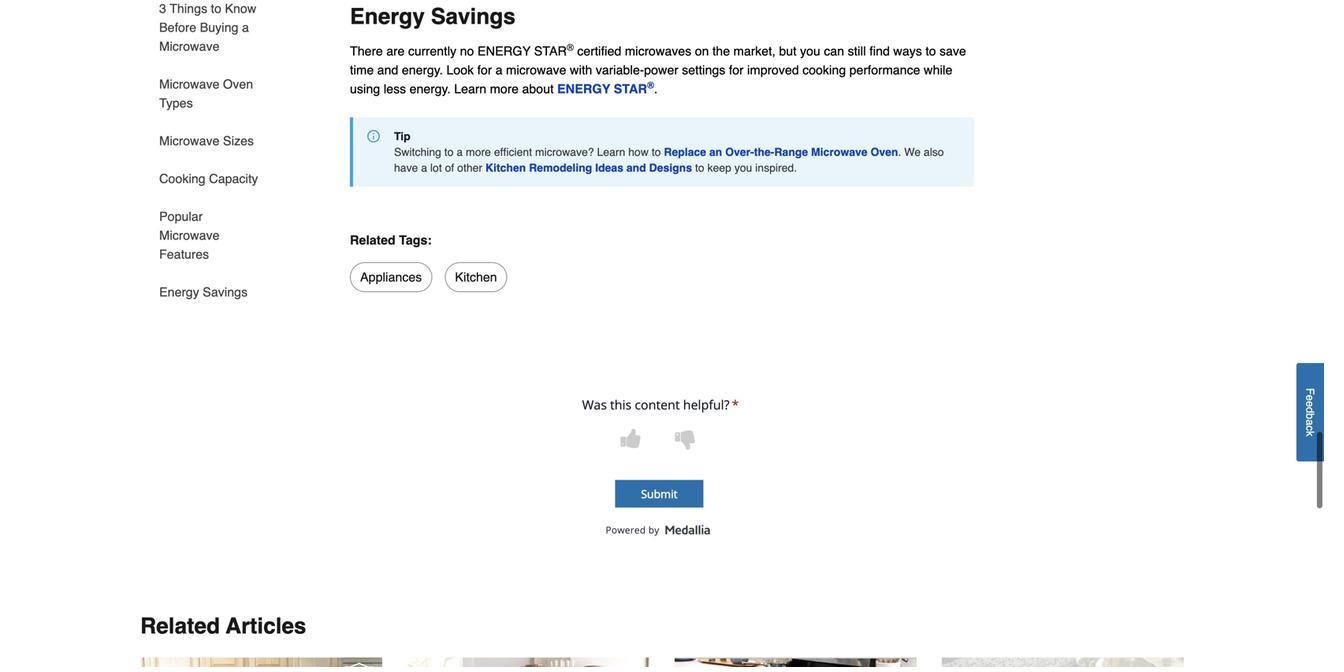 Task type: describe. For each thing, give the bounding box(es) containing it.
1 vertical spatial more
[[466, 146, 491, 158]]

settings
[[682, 63, 725, 77]]

0 vertical spatial savings
[[431, 4, 516, 29]]

to inside 3 things to know before buying a microwave
[[211, 1, 221, 16]]

a inside . we also have a lot of other
[[421, 162, 427, 174]]

know
[[225, 1, 256, 16]]

switching to a more efficient microwave? learn how to replace an over-the-range microwave oven
[[394, 146, 898, 158]]

related for related tags:
[[350, 233, 396, 248]]

market,
[[734, 44, 776, 58]]

range
[[774, 146, 808, 158]]

currently
[[408, 44, 457, 58]]

designs
[[649, 162, 692, 174]]

cooking
[[803, 63, 846, 77]]

time
[[350, 63, 374, 77]]

while
[[924, 63, 953, 77]]

a black microwave sitting on a modern kitchen counter. image
[[408, 658, 650, 668]]

microwave oven types link
[[159, 65, 259, 122]]

1 horizontal spatial oven
[[871, 146, 898, 158]]

how
[[628, 146, 649, 158]]

2 e from the top
[[1304, 401, 1317, 408]]

f e e d b a c k
[[1304, 389, 1317, 437]]

to left keep
[[695, 162, 704, 174]]

to inside the certified microwaves on the market, but you can still find ways to save time and energy. look for a microwave with variable-power settings for improved cooking performance while using less energy. learn more about
[[926, 44, 936, 58]]

1 e from the top
[[1304, 395, 1317, 401]]

can
[[824, 44, 844, 58]]

you inside the certified microwaves on the market, but you can still find ways to save time and energy. look for a microwave with variable-power settings for improved cooking performance while using less energy. learn more about
[[800, 44, 821, 58]]

an electric oven with the door open displaying baked food. image
[[675, 658, 917, 668]]

replace
[[664, 146, 706, 158]]

. we also have a lot of other
[[394, 146, 944, 174]]

inspired.
[[755, 162, 797, 174]]

there
[[350, 44, 383, 58]]

microwave right range
[[811, 146, 868, 158]]

microwave inside 'link'
[[159, 134, 219, 148]]

a inside button
[[1304, 420, 1317, 426]]

ideas
[[595, 162, 624, 174]]

1 vertical spatial energy.
[[410, 82, 451, 96]]

2 for from the left
[[729, 63, 744, 77]]

switching
[[394, 146, 441, 158]]

c
[[1304, 426, 1317, 431]]

star inside energy star ® .
[[614, 82, 647, 96]]

. inside . we also have a lot of other
[[898, 146, 901, 158]]

3 things to know before buying a microwave
[[159, 1, 256, 54]]

microwave sizes link
[[159, 122, 254, 160]]

energy inside there are currently no energy star ®
[[478, 44, 531, 58]]

articles
[[226, 614, 306, 639]]

k
[[1304, 431, 1317, 437]]

energy star ® .
[[557, 80, 658, 96]]

on
[[695, 44, 709, 58]]

power
[[644, 63, 679, 77]]

3
[[159, 1, 166, 16]]

3 things to know before buying a microwave link
[[159, 0, 259, 65]]

kitchen for kitchen remodeling ideas and designs to keep you inspired.
[[486, 162, 526, 174]]

sizes
[[223, 134, 254, 148]]

® inside energy star ® .
[[647, 80, 654, 91]]

learn inside the certified microwaves on the market, but you can still find ways to save time and energy. look for a microwave with variable-power settings for improved cooking performance while using less energy. learn more about
[[454, 82, 486, 96]]

lot
[[430, 162, 442, 174]]

variable-
[[596, 63, 644, 77]]

1 horizontal spatial and
[[627, 162, 646, 174]]

cooking capacity
[[159, 171, 258, 186]]

. inside energy star ® .
[[654, 82, 658, 96]]

® inside there are currently no energy star ®
[[567, 42, 574, 53]]

performance
[[850, 63, 920, 77]]

about
[[522, 82, 554, 96]]

1 vertical spatial energy savings
[[159, 285, 248, 300]]

also
[[924, 146, 944, 158]]



Task type: locate. For each thing, give the bounding box(es) containing it.
certified microwaves on the market, but you can still find ways to save time and energy. look for a microwave with variable-power settings for improved cooking performance while using less energy. learn more about
[[350, 44, 966, 96]]

popular microwave features link
[[159, 198, 259, 274]]

1 vertical spatial oven
[[871, 146, 898, 158]]

more
[[490, 82, 519, 96], [466, 146, 491, 158]]

1 horizontal spatial for
[[729, 63, 744, 77]]

learn up ideas
[[597, 146, 625, 158]]

e
[[1304, 395, 1317, 401], [1304, 401, 1317, 408]]

0 horizontal spatial savings
[[203, 285, 248, 300]]

1 vertical spatial ®
[[647, 80, 654, 91]]

energy right no
[[478, 44, 531, 58]]

0 horizontal spatial and
[[377, 63, 398, 77]]

savings inside energy savings link
[[203, 285, 248, 300]]

still
[[848, 44, 866, 58]]

energy
[[478, 44, 531, 58], [557, 82, 610, 96]]

1 horizontal spatial energy
[[557, 82, 610, 96]]

a gas range with several dishes cooking. image
[[942, 658, 1184, 668]]

savings down the features
[[203, 285, 248, 300]]

the
[[713, 44, 730, 58]]

more left the about at the left of the page
[[490, 82, 519, 96]]

oven inside microwave oven types
[[223, 77, 253, 91]]

you
[[800, 44, 821, 58], [735, 162, 752, 174]]

cooking capacity link
[[159, 160, 258, 198]]

energy. down currently
[[402, 63, 443, 77]]

0 vertical spatial oven
[[223, 77, 253, 91]]

learn down look at the top left of page
[[454, 82, 486, 96]]

b
[[1304, 414, 1317, 420]]

and down how
[[627, 162, 646, 174]]

popular
[[159, 209, 203, 224]]

efficient
[[494, 146, 532, 158]]

0 horizontal spatial .
[[654, 82, 658, 96]]

replace an over-the-range microwave oven link
[[664, 146, 898, 158]]

0 horizontal spatial related
[[140, 614, 220, 639]]

for right look at the top left of page
[[477, 63, 492, 77]]

1 vertical spatial .
[[898, 146, 901, 158]]

have
[[394, 162, 418, 174]]

f e e d b a c k button
[[1297, 364, 1324, 462]]

to up "buying"
[[211, 1, 221, 16]]

1 horizontal spatial star
[[614, 82, 647, 96]]

1 vertical spatial savings
[[203, 285, 248, 300]]

certified
[[577, 44, 621, 58]]

a inside 3 things to know before buying a microwave
[[242, 20, 249, 35]]

we
[[904, 146, 921, 158]]

® up with
[[567, 42, 574, 53]]

microwave
[[506, 63, 566, 77]]

to right how
[[652, 146, 661, 158]]

energy down with
[[557, 82, 610, 96]]

microwave down before
[[159, 39, 219, 54]]

1 vertical spatial and
[[627, 162, 646, 174]]

info image
[[367, 130, 380, 143]]

to up the while
[[926, 44, 936, 58]]

features
[[159, 247, 209, 262]]

1 vertical spatial energy
[[159, 285, 199, 300]]

and
[[377, 63, 398, 77], [627, 162, 646, 174]]

0 vertical spatial you
[[800, 44, 821, 58]]

a left microwave
[[496, 63, 503, 77]]

microwave up the features
[[159, 228, 219, 243]]

less
[[384, 82, 406, 96]]

buying
[[200, 20, 238, 35]]

0 vertical spatial energy savings
[[350, 4, 516, 29]]

1 horizontal spatial energy savings
[[350, 4, 516, 29]]

0 vertical spatial kitchen
[[486, 162, 526, 174]]

appliances
[[360, 270, 422, 285]]

1 vertical spatial you
[[735, 162, 752, 174]]

the-
[[754, 146, 774, 158]]

kitchen remodeling ideas and designs link
[[486, 162, 692, 174]]

you down over-
[[735, 162, 752, 174]]

tip
[[394, 130, 410, 143]]

f
[[1304, 389, 1317, 395]]

energy
[[350, 4, 425, 29], [159, 285, 199, 300]]

microwave up cooking
[[159, 134, 219, 148]]

star inside there are currently no energy star ®
[[534, 44, 567, 58]]

.
[[654, 82, 658, 96], [898, 146, 901, 158]]

1 vertical spatial learn
[[597, 146, 625, 158]]

cooking
[[159, 171, 205, 186]]

0 horizontal spatial energy savings
[[159, 285, 248, 300]]

a video showing how to replace an over-the-range microwave. image
[[140, 658, 382, 668]]

energy. right less
[[410, 82, 451, 96]]

keep
[[708, 162, 731, 174]]

save
[[940, 44, 966, 58]]

1 vertical spatial energy
[[557, 82, 610, 96]]

you right the but
[[800, 44, 821, 58]]

improved
[[747, 63, 799, 77]]

more up "other"
[[466, 146, 491, 158]]

other
[[457, 162, 482, 174]]

0 vertical spatial energy.
[[402, 63, 443, 77]]

appliances link
[[350, 262, 432, 292]]

are
[[386, 44, 405, 58]]

find
[[870, 44, 890, 58]]

remodeling
[[529, 162, 592, 174]]

things
[[170, 1, 207, 16]]

microwave inside 3 things to know before buying a microwave
[[159, 39, 219, 54]]

microwave oven types
[[159, 77, 253, 110]]

kitchen link
[[445, 262, 507, 292]]

no
[[460, 44, 474, 58]]

before
[[159, 20, 196, 35]]

energy inside energy star ® .
[[557, 82, 610, 96]]

a left lot at the left top
[[421, 162, 427, 174]]

1 vertical spatial kitchen
[[455, 270, 497, 285]]

®
[[567, 42, 574, 53], [647, 80, 654, 91]]

microwave up types
[[159, 77, 219, 91]]

star down variable-
[[614, 82, 647, 96]]

energy savings link
[[159, 274, 248, 302]]

1 horizontal spatial learn
[[597, 146, 625, 158]]

1 vertical spatial related
[[140, 614, 220, 639]]

related
[[350, 233, 396, 248], [140, 614, 220, 639]]

microwave inside microwave oven types
[[159, 77, 219, 91]]

kitchen
[[486, 162, 526, 174], [455, 270, 497, 285]]

to
[[211, 1, 221, 16], [926, 44, 936, 58], [444, 146, 454, 158], [652, 146, 661, 158], [695, 162, 704, 174]]

0 vertical spatial more
[[490, 82, 519, 96]]

0 vertical spatial .
[[654, 82, 658, 96]]

capacity
[[209, 171, 258, 186]]

more inside the certified microwaves on the market, but you can still find ways to save time and energy. look for a microwave with variable-power settings for improved cooking performance while using less energy. learn more about
[[490, 82, 519, 96]]

a inside the certified microwaves on the market, but you can still find ways to save time and energy. look for a microwave with variable-power settings for improved cooking performance while using less energy. learn more about
[[496, 63, 503, 77]]

look
[[446, 63, 474, 77]]

0 horizontal spatial ®
[[567, 42, 574, 53]]

0 horizontal spatial oven
[[223, 77, 253, 91]]

0 horizontal spatial learn
[[454, 82, 486, 96]]

a down know
[[242, 20, 249, 35]]

related tags:
[[350, 233, 432, 248]]

kitchen remodeling ideas and designs to keep you inspired.
[[486, 162, 797, 174]]

related articles
[[140, 614, 306, 639]]

to up the of
[[444, 146, 454, 158]]

e up d
[[1304, 395, 1317, 401]]

oven left we
[[871, 146, 898, 158]]

related for related articles
[[140, 614, 220, 639]]

star up microwave
[[534, 44, 567, 58]]

0 horizontal spatial energy
[[159, 285, 199, 300]]

. left we
[[898, 146, 901, 158]]

a up "other"
[[457, 146, 463, 158]]

microwave
[[159, 39, 219, 54], [159, 77, 219, 91], [159, 134, 219, 148], [811, 146, 868, 158], [159, 228, 219, 243]]

energy down the features
[[159, 285, 199, 300]]

1 horizontal spatial .
[[898, 146, 901, 158]]

energy.
[[402, 63, 443, 77], [410, 82, 451, 96]]

but
[[779, 44, 797, 58]]

for
[[477, 63, 492, 77], [729, 63, 744, 77]]

oven up sizes
[[223, 77, 253, 91]]

microwaves
[[625, 44, 692, 58]]

1 horizontal spatial you
[[800, 44, 821, 58]]

0 horizontal spatial you
[[735, 162, 752, 174]]

tags:
[[399, 233, 432, 248]]

e up b
[[1304, 401, 1317, 408]]

savings up no
[[431, 4, 516, 29]]

0 vertical spatial and
[[377, 63, 398, 77]]

popular microwave features
[[159, 209, 219, 262]]

over-
[[725, 146, 754, 158]]

1 horizontal spatial savings
[[431, 4, 516, 29]]

1 horizontal spatial related
[[350, 233, 396, 248]]

energy savings down the features
[[159, 285, 248, 300]]

0 vertical spatial star
[[534, 44, 567, 58]]

savings
[[431, 4, 516, 29], [203, 285, 248, 300]]

and up less
[[377, 63, 398, 77]]

for down the
[[729, 63, 744, 77]]

types
[[159, 96, 193, 110]]

. down power
[[654, 82, 658, 96]]

0 horizontal spatial energy
[[478, 44, 531, 58]]

of
[[445, 162, 454, 174]]

1 horizontal spatial energy
[[350, 4, 425, 29]]

1 vertical spatial star
[[614, 82, 647, 96]]

using
[[350, 82, 380, 96]]

an
[[709, 146, 722, 158]]

0 vertical spatial learn
[[454, 82, 486, 96]]

0 vertical spatial related
[[350, 233, 396, 248]]

learn
[[454, 82, 486, 96], [597, 146, 625, 158]]

® down power
[[647, 80, 654, 91]]

star
[[534, 44, 567, 58], [614, 82, 647, 96]]

1 horizontal spatial ®
[[647, 80, 654, 91]]

d
[[1304, 408, 1317, 414]]

microwave?
[[535, 146, 594, 158]]

0 vertical spatial ®
[[567, 42, 574, 53]]

energy savings up currently
[[350, 4, 516, 29]]

there are currently no energy star ®
[[350, 42, 574, 58]]

kitchen for kitchen
[[455, 270, 497, 285]]

1 for from the left
[[477, 63, 492, 77]]

microwave sizes
[[159, 134, 254, 148]]

with
[[570, 63, 592, 77]]

a up k
[[1304, 420, 1317, 426]]

0 horizontal spatial for
[[477, 63, 492, 77]]

0 vertical spatial energy
[[478, 44, 531, 58]]

ways
[[893, 44, 922, 58]]

and inside the certified microwaves on the market, but you can still find ways to save time and energy. look for a microwave with variable-power settings for improved cooking performance while using less energy. learn more about
[[377, 63, 398, 77]]

oven
[[223, 77, 253, 91], [871, 146, 898, 158]]

0 horizontal spatial star
[[534, 44, 567, 58]]

0 vertical spatial energy
[[350, 4, 425, 29]]

energy up the are
[[350, 4, 425, 29]]



Task type: vqa. For each thing, say whether or not it's contained in the screenshot.
middle or
no



